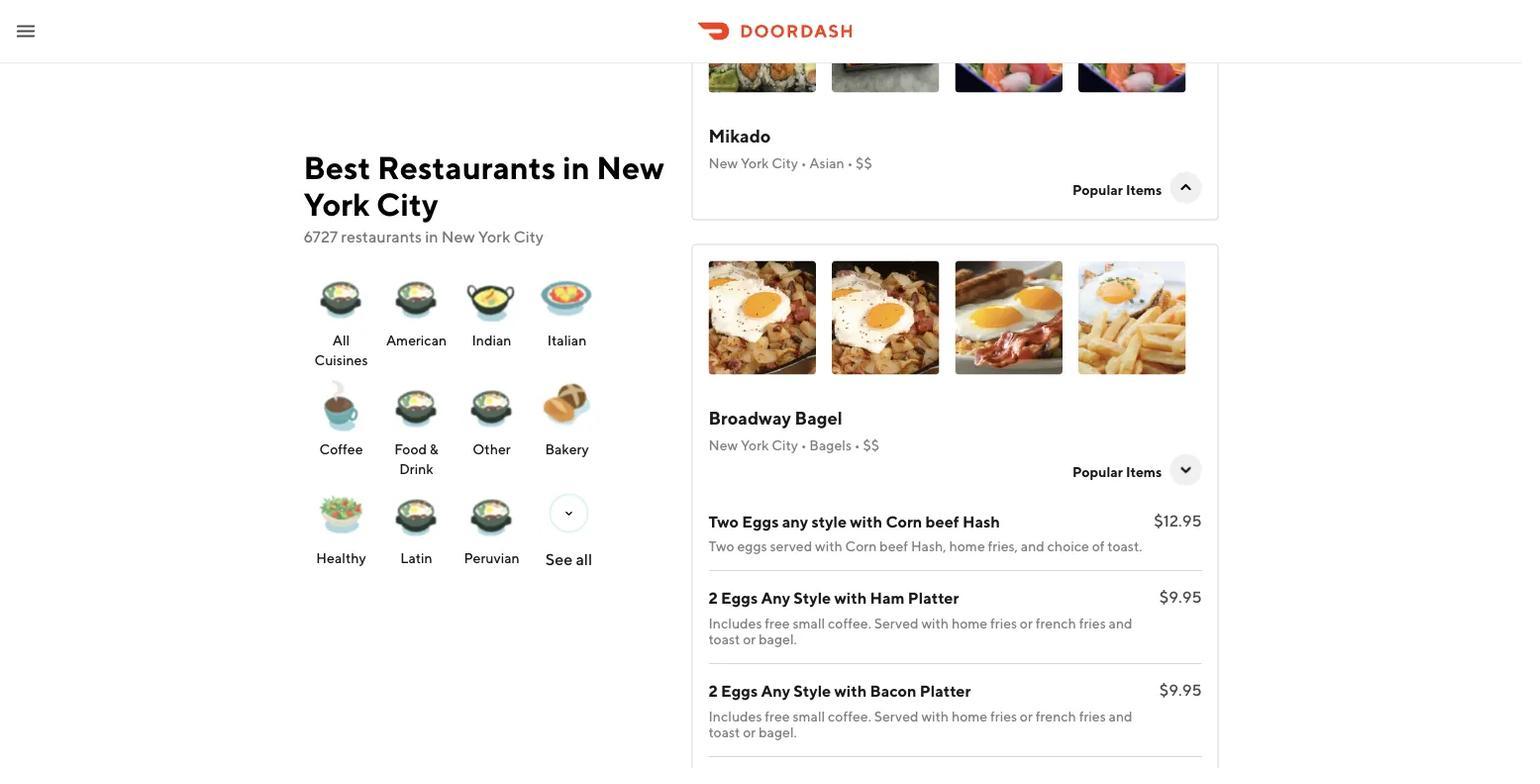 Task type: describe. For each thing, give the bounding box(es) containing it.
• left the asian
[[801, 155, 807, 171]]

style for ham
[[794, 590, 832, 608]]

• right the asian
[[848, 155, 853, 171]]

any
[[783, 513, 809, 532]]

of
[[1093, 539, 1105, 555]]

see all region
[[304, 251, 675, 612]]

bagel. for 2 eggs any style with bacon platter
[[759, 725, 797, 742]]

indian link
[[457, 261, 527, 370]]

• left the bagels
[[801, 438, 807, 454]]

includes for 2 eggs any style with bacon platter
[[709, 709, 763, 725]]

bacon
[[871, 683, 917, 702]]

york inside broadway bagel new york city • bagels • $$
[[741, 438, 769, 454]]

eggs for 2 eggs any style with bacon platter
[[721, 683, 758, 702]]

0 vertical spatial beef
[[926, 513, 960, 532]]

2 eggs any style platter image
[[1079, 262, 1187, 376]]

fries,
[[988, 539, 1019, 555]]

italian
[[548, 332, 587, 348]]

see
[[546, 550, 573, 568]]

food & drink link
[[382, 370, 451, 479]]

items for broadway bagel
[[1127, 465, 1163, 481]]

drink
[[400, 460, 434, 477]]

new inside mikado new york city • asian • $$
[[709, 155, 738, 171]]

$$ inside mikado new york city • asian • $$
[[856, 155, 873, 171]]

all
[[333, 332, 350, 348]]

hash,
[[912, 539, 947, 555]]

eggs for 2 eggs any style with ham platter
[[721, 590, 758, 608]]

popular items for mikado
[[1073, 182, 1163, 199]]

two eggs any style with corn beef hash two eggs served with corn beef hash, home fries, and choice of toast.
[[709, 513, 1143, 555]]

home inside two eggs any style with corn beef hash two eggs served with corn beef hash, home fries, and choice of toast.
[[950, 539, 986, 555]]

latin link
[[382, 479, 451, 570]]

broadway bagel new york city • bagels • $$
[[709, 408, 880, 454]]

• right the bagels
[[855, 438, 861, 454]]

peruvian
[[464, 550, 520, 566]]

bagel. for 2 eggs any style with ham platter
[[759, 632, 797, 649]]

0 vertical spatial in
[[563, 149, 590, 186]]

and inside two eggs any style with corn beef hash two eggs served with corn beef hash, home fries, and choice of toast.
[[1021, 539, 1045, 555]]

style
[[812, 513, 847, 532]]

free for 2 eggs any style with ham platter
[[765, 616, 790, 632]]

mikado new york city • asian • $$
[[709, 126, 873, 171]]

asian
[[810, 155, 845, 171]]

$$ inside broadway bagel new york city • bagels • $$
[[864, 438, 880, 454]]

items for mikado
[[1127, 182, 1163, 199]]

cuisines
[[315, 351, 368, 368]]

italian link
[[533, 261, 602, 370]]

served for ham
[[875, 616, 919, 632]]

home for 2 eggs any style with bacon platter
[[952, 709, 988, 725]]

0 horizontal spatial beef
[[880, 539, 909, 555]]

any for 2 eggs any style with ham platter
[[761, 590, 791, 608]]

style for bacon
[[794, 683, 832, 702]]

eggs for two eggs any style with corn beef hash
[[743, 513, 779, 532]]

home for 2 eggs any style with ham platter
[[952, 616, 988, 632]]

free for 2 eggs any style with bacon platter
[[765, 709, 790, 725]]

coffee. for bacon
[[828, 709, 872, 725]]

popular items for broadway bagel
[[1073, 465, 1163, 481]]

city inside mikado new york city • asian • $$
[[772, 155, 799, 171]]

american link
[[382, 261, 451, 370]]

2 eggs any style with bacon platter includes free small coffee. served with home fries or french fries and toast or bagel.
[[709, 683, 1133, 742]]

best restaurants in new york city 6727 restaurants in new york city
[[304, 149, 665, 246]]



Task type: vqa. For each thing, say whether or not it's contained in the screenshot.
toast to the bottom
yes



Task type: locate. For each thing, give the bounding box(es) containing it.
6727
[[304, 227, 338, 246]]

1 vertical spatial two
[[709, 539, 735, 555]]

1 items from the top
[[1127, 182, 1163, 199]]

2 vertical spatial home
[[952, 709, 988, 725]]

city up restaurants
[[377, 186, 439, 223]]

0 vertical spatial bagel.
[[759, 632, 797, 649]]

2 toast from the top
[[709, 725, 741, 742]]

0 vertical spatial small
[[793, 616, 826, 632]]

small
[[793, 616, 826, 632], [793, 709, 826, 725]]

with
[[850, 513, 883, 532], [816, 539, 843, 555], [835, 590, 867, 608], [922, 616, 949, 632], [835, 683, 867, 702], [922, 709, 949, 725]]

corn up hash,
[[886, 513, 923, 532]]

two left eggs
[[709, 539, 735, 555]]

all cuisines link
[[307, 261, 376, 370]]

toast for 2 eggs any style with ham platter
[[709, 632, 741, 649]]

bakery link
[[533, 370, 602, 479]]

2 style from the top
[[794, 683, 832, 702]]

coffee. down ham
[[828, 616, 872, 632]]

1 2 from the top
[[709, 590, 718, 608]]

1 vertical spatial 2
[[709, 683, 718, 702]]

two
[[709, 513, 739, 532], [709, 539, 735, 555]]

1 bagel. from the top
[[759, 632, 797, 649]]

vegetable tempura lunch bento box image
[[1079, 0, 1187, 93]]

other link
[[457, 370, 527, 479]]

mikado
[[709, 126, 771, 147]]

platter right bacon
[[920, 683, 971, 702]]

coffee. down bacon
[[828, 709, 872, 725]]

or
[[1020, 616, 1033, 632], [743, 632, 756, 649], [1020, 709, 1033, 725], [743, 725, 756, 742]]

2 eggs any style with ham platter includes free small coffee. served with home fries or french fries and toast or bagel.
[[709, 590, 1133, 649]]

new inside broadway bagel new york city • bagels • $$
[[709, 438, 738, 454]]

2 inside 2 eggs any style with ham platter includes free small coffee. served with home fries or french fries and toast or bagel.
[[709, 590, 718, 608]]

2 2 from the top
[[709, 683, 718, 702]]

$$ right the asian
[[856, 155, 873, 171]]

0 vertical spatial 2
[[709, 590, 718, 608]]

bagels
[[810, 438, 852, 454]]

2
[[709, 590, 718, 608], [709, 683, 718, 702]]

coffee link
[[307, 370, 376, 479]]

american
[[386, 332, 447, 348]]

all
[[576, 550, 593, 568]]

city inside broadway bagel new york city • bagels • $$
[[772, 438, 799, 454]]

any
[[761, 590, 791, 608], [761, 683, 791, 702]]

2 free from the top
[[765, 709, 790, 725]]

0 vertical spatial two
[[709, 513, 739, 532]]

best
[[304, 149, 371, 186]]

open menu image
[[14, 19, 38, 43]]

food & drink
[[395, 441, 439, 477]]

see all button
[[530, 479, 609, 570]]

small inside 2 eggs any style with ham platter includes free small coffee. served with home fries or french fries and toast or bagel.
[[793, 616, 826, 632]]

york down broadway
[[741, 438, 769, 454]]

free inside 2 eggs any style with ham platter includes free small coffee. served with home fries or french fries and toast or bagel.
[[765, 616, 790, 632]]

1 vertical spatial free
[[765, 709, 790, 725]]

coffee
[[320, 441, 363, 457]]

0 vertical spatial $9.95
[[1160, 589, 1202, 608]]

0 vertical spatial popular items
[[1073, 182, 1163, 199]]

served down ham
[[875, 616, 919, 632]]

platter for 2 eggs any style with ham platter
[[909, 590, 960, 608]]

1 vertical spatial style
[[794, 683, 832, 702]]

healthy link
[[307, 479, 376, 570]]

2 inside 2 eggs any style with bacon platter includes free small coffee. served with home fries or french fries and toast or bagel.
[[709, 683, 718, 702]]

popular items
[[1073, 182, 1163, 199], [1073, 465, 1163, 481]]

peruvian link
[[457, 479, 527, 570]]

0 horizontal spatial corn
[[846, 539, 877, 555]]

1 vertical spatial corn
[[846, 539, 877, 555]]

new
[[597, 149, 665, 186], [709, 155, 738, 171], [442, 227, 475, 246], [709, 438, 738, 454]]

$9.95
[[1160, 589, 1202, 608], [1160, 682, 1202, 701]]

1 vertical spatial and
[[1109, 616, 1133, 632]]

&
[[430, 441, 439, 457]]

1 coffee. from the top
[[828, 616, 872, 632]]

popular for broadway bagel
[[1073, 465, 1124, 481]]

served down bacon
[[875, 709, 919, 725]]

platter
[[909, 590, 960, 608], [920, 683, 971, 702]]

style inside 2 eggs any style with ham platter includes free small coffee. served with home fries or french fries and toast or bagel.
[[794, 590, 832, 608]]

city
[[772, 155, 799, 171], [377, 186, 439, 223], [514, 227, 544, 246], [772, 438, 799, 454]]

•
[[801, 155, 807, 171], [848, 155, 853, 171], [801, 438, 807, 454], [855, 438, 861, 454]]

includes inside 2 eggs any style with ham platter includes free small coffee. served with home fries or french fries and toast or bagel.
[[709, 616, 763, 632]]

0 vertical spatial items
[[1127, 182, 1163, 199]]

mikado any rolls (3) image
[[709, 0, 816, 93]]

beef left hash,
[[880, 539, 909, 555]]

platter inside 2 eggs any style with ham platter includes free small coffee. served with home fries or french fries and toast or bagel.
[[909, 590, 960, 608]]

and for 2 eggs any style with bacon platter
[[1109, 709, 1133, 725]]

toast inside 2 eggs any style with ham platter includes free small coffee. served with home fries or french fries and toast or bagel.
[[709, 632, 741, 649]]

any inside 2 eggs any style with bacon platter includes free small coffee. served with home fries or french fries and toast or bagel.
[[761, 683, 791, 702]]

french inside 2 eggs any style with bacon platter includes free small coffee. served with home fries or french fries and toast or bagel.
[[1036, 709, 1077, 725]]

0 vertical spatial coffee.
[[828, 616, 872, 632]]

0 vertical spatial free
[[765, 616, 790, 632]]

eggs inside 2 eggs any style with bacon platter includes free small coffee. served with home fries or french fries and toast or bagel.
[[721, 683, 758, 702]]

coffee. for ham
[[828, 616, 872, 632]]

1 popular from the top
[[1073, 182, 1124, 199]]

any for 2 eggs any style with bacon platter
[[761, 683, 791, 702]]

2 eggs any style with ham platter image
[[832, 262, 940, 376]]

restaurants
[[378, 149, 556, 186]]

hash
[[963, 513, 1001, 532]]

2 served from the top
[[875, 709, 919, 725]]

1 vertical spatial eggs
[[721, 590, 758, 608]]

1 free from the top
[[765, 616, 790, 632]]

includes
[[709, 616, 763, 632], [709, 709, 763, 725]]

0 vertical spatial french
[[1036, 616, 1077, 632]]

city up indian link
[[514, 227, 544, 246]]

0 vertical spatial popular
[[1073, 182, 1124, 199]]

york up 6727
[[304, 186, 370, 223]]

1 vertical spatial small
[[793, 709, 826, 725]]

$9.95 for 2 eggs any style with bacon platter
[[1160, 682, 1202, 701]]

popular
[[1073, 182, 1124, 199], [1073, 465, 1124, 481]]

eggs inside two eggs any style with corn beef hash two eggs served with corn beef hash, home fries, and choice of toast.
[[743, 513, 779, 532]]

all cuisines
[[315, 332, 368, 368]]

0 vertical spatial eggs
[[743, 513, 779, 532]]

1 horizontal spatial in
[[563, 149, 590, 186]]

york inside mikado new york city • asian • $$
[[741, 155, 769, 171]]

free
[[765, 616, 790, 632], [765, 709, 790, 725]]

style
[[794, 590, 832, 608], [794, 683, 832, 702]]

2 bagel. from the top
[[759, 725, 797, 742]]

2 coffee. from the top
[[828, 709, 872, 725]]

city left the asian
[[772, 155, 799, 171]]

platter for 2 eggs any style with bacon platter
[[920, 683, 971, 702]]

1 vertical spatial popular
[[1073, 465, 1124, 481]]

coffee. inside 2 eggs any style with ham platter includes free small coffee. served with home fries or french fries and toast or bagel.
[[828, 616, 872, 632]]

2 small from the top
[[793, 709, 826, 725]]

served
[[770, 539, 813, 555]]

chicken teriyaki lunch bento box image
[[832, 0, 940, 93]]

1 vertical spatial french
[[1036, 709, 1077, 725]]

free inside 2 eggs any style with bacon platter includes free small coffee. served with home fries or french fries and toast or bagel.
[[765, 709, 790, 725]]

home inside 2 eggs any style with bacon platter includes free small coffee. served with home fries or french fries and toast or bagel.
[[952, 709, 988, 725]]

1 style from the top
[[794, 590, 832, 608]]

restaurants
[[341, 227, 422, 246]]

includes for 2 eggs any style with ham platter
[[709, 616, 763, 632]]

2 popular from the top
[[1073, 465, 1124, 481]]

bagel
[[795, 408, 843, 430]]

2 any from the top
[[761, 683, 791, 702]]

coffee.
[[828, 616, 872, 632], [828, 709, 872, 725]]

1 popular items from the top
[[1073, 182, 1163, 199]]

0 vertical spatial toast
[[709, 632, 741, 649]]

bagel. inside 2 eggs any style with ham platter includes free small coffee. served with home fries or french fries and toast or bagel.
[[759, 632, 797, 649]]

served for bacon
[[875, 709, 919, 725]]

latin
[[401, 550, 433, 566]]

1 small from the top
[[793, 616, 826, 632]]

1 vertical spatial $9.95
[[1160, 682, 1202, 701]]

0 vertical spatial served
[[875, 616, 919, 632]]

city down bagel
[[772, 438, 799, 454]]

coffee. inside 2 eggs any style with bacon platter includes free small coffee. served with home fries or french fries and toast or bagel.
[[828, 709, 872, 725]]

2 two from the top
[[709, 539, 735, 555]]

1 horizontal spatial beef
[[926, 513, 960, 532]]

style left bacon
[[794, 683, 832, 702]]

$$ right the bagels
[[864, 438, 880, 454]]

1 any from the top
[[761, 590, 791, 608]]

1 vertical spatial bagel.
[[759, 725, 797, 742]]

1 vertical spatial beef
[[880, 539, 909, 555]]

1 vertical spatial in
[[425, 227, 438, 246]]

1 vertical spatial platter
[[920, 683, 971, 702]]

beef up hash,
[[926, 513, 960, 532]]

platter right ham
[[909, 590, 960, 608]]

two eggs any style with corn beef hash image
[[709, 262, 816, 376]]

1 french from the top
[[1036, 616, 1077, 632]]

1 vertical spatial $$
[[864, 438, 880, 454]]

food
[[395, 441, 427, 457]]

1 vertical spatial served
[[875, 709, 919, 725]]

and inside 2 eggs any style with ham platter includes free small coffee. served with home fries or french fries and toast or bagel.
[[1109, 616, 1133, 632]]

2 french from the top
[[1036, 709, 1077, 725]]

healthy
[[316, 550, 366, 566]]

see all
[[546, 550, 593, 568]]

fries
[[991, 616, 1018, 632], [1080, 616, 1107, 632], [991, 709, 1018, 725], [1080, 709, 1107, 725]]

any inside 2 eggs any style with ham platter includes free small coffee. served with home fries or french fries and toast or bagel.
[[761, 590, 791, 608]]

salmon teriyaki lunch bento box image
[[956, 0, 1063, 93]]

2 items from the top
[[1127, 465, 1163, 481]]

french for 2 eggs any style with ham platter
[[1036, 616, 1077, 632]]

in
[[563, 149, 590, 186], [425, 227, 438, 246]]

popular for mikado
[[1073, 182, 1124, 199]]

items
[[1127, 182, 1163, 199], [1127, 465, 1163, 481]]

small for bacon
[[793, 709, 826, 725]]

and inside 2 eggs any style with bacon platter includes free small coffee. served with home fries or french fries and toast or bagel.
[[1109, 709, 1133, 725]]

two up eggs
[[709, 513, 739, 532]]

2 includes from the top
[[709, 709, 763, 725]]

0 vertical spatial platter
[[909, 590, 960, 608]]

york down mikado
[[741, 155, 769, 171]]

served
[[875, 616, 919, 632], [875, 709, 919, 725]]

1 vertical spatial includes
[[709, 709, 763, 725]]

style inside 2 eggs any style with bacon platter includes free small coffee. served with home fries or french fries and toast or bagel.
[[794, 683, 832, 702]]

$$
[[856, 155, 873, 171], [864, 438, 880, 454]]

other
[[473, 441, 511, 457]]

home
[[950, 539, 986, 555], [952, 616, 988, 632], [952, 709, 988, 725]]

1 vertical spatial home
[[952, 616, 988, 632]]

eggs inside 2 eggs any style with ham platter includes free small coffee. served with home fries or french fries and toast or bagel.
[[721, 590, 758, 608]]

indian
[[472, 332, 512, 348]]

1 vertical spatial any
[[761, 683, 791, 702]]

french inside 2 eggs any style with ham platter includes free small coffee. served with home fries or french fries and toast or bagel.
[[1036, 616, 1077, 632]]

2 vertical spatial eggs
[[721, 683, 758, 702]]

toast
[[709, 632, 741, 649], [709, 725, 741, 742]]

1 served from the top
[[875, 616, 919, 632]]

small for ham
[[793, 616, 826, 632]]

0 vertical spatial $$
[[856, 155, 873, 171]]

toast for 2 eggs any style with bacon platter
[[709, 725, 741, 742]]

0 vertical spatial home
[[950, 539, 986, 555]]

1 toast from the top
[[709, 632, 741, 649]]

corn down style
[[846, 539, 877, 555]]

0 vertical spatial style
[[794, 590, 832, 608]]

2 $9.95 from the top
[[1160, 682, 1202, 701]]

1 vertical spatial popular items
[[1073, 465, 1163, 481]]

includes inside 2 eggs any style with bacon platter includes free small coffee. served with home fries or french fries and toast or bagel.
[[709, 709, 763, 725]]

york
[[741, 155, 769, 171], [304, 186, 370, 223], [478, 227, 511, 246], [741, 438, 769, 454]]

corn
[[886, 513, 923, 532], [846, 539, 877, 555]]

1 includes from the top
[[709, 616, 763, 632]]

french
[[1036, 616, 1077, 632], [1036, 709, 1077, 725]]

0 vertical spatial any
[[761, 590, 791, 608]]

served inside 2 eggs any style with bacon platter includes free small coffee. served with home fries or french fries and toast or bagel.
[[875, 709, 919, 725]]

$12.95
[[1155, 512, 1202, 531]]

and
[[1021, 539, 1045, 555], [1109, 616, 1133, 632], [1109, 709, 1133, 725]]

1 vertical spatial items
[[1127, 465, 1163, 481]]

eggs
[[738, 539, 768, 555]]

toast inside 2 eggs any style with bacon platter includes free small coffee. served with home fries or french fries and toast or bagel.
[[709, 725, 741, 742]]

1 horizontal spatial corn
[[886, 513, 923, 532]]

1 vertical spatial coffee.
[[828, 709, 872, 725]]

broadway
[[709, 408, 792, 430]]

0 vertical spatial includes
[[709, 616, 763, 632]]

york down 'restaurants'
[[478, 227, 511, 246]]

0 horizontal spatial in
[[425, 227, 438, 246]]

french for 2 eggs any style with bacon platter
[[1036, 709, 1077, 725]]

1 vertical spatial toast
[[709, 725, 741, 742]]

and for 2 eggs any style with ham platter
[[1109, 616, 1133, 632]]

2 popular items from the top
[[1073, 465, 1163, 481]]

small inside 2 eggs any style with bacon platter includes free small coffee. served with home fries or french fries and toast or bagel.
[[793, 709, 826, 725]]

ham
[[871, 590, 905, 608]]

bagel.
[[759, 632, 797, 649], [759, 725, 797, 742]]

2 eggs any style with bacon platter image
[[956, 262, 1063, 376]]

$9.95 for 2 eggs any style with ham platter
[[1160, 589, 1202, 608]]

bakery
[[545, 441, 589, 457]]

beef
[[926, 513, 960, 532], [880, 539, 909, 555]]

1 $9.95 from the top
[[1160, 589, 1202, 608]]

choice
[[1048, 539, 1090, 555]]

bagel. inside 2 eggs any style with bacon platter includes free small coffee. served with home fries or french fries and toast or bagel.
[[759, 725, 797, 742]]

served inside 2 eggs any style with ham platter includes free small coffee. served with home fries or french fries and toast or bagel.
[[875, 616, 919, 632]]

platter inside 2 eggs any style with bacon platter includes free small coffee. served with home fries or french fries and toast or bagel.
[[920, 683, 971, 702]]

2 vertical spatial and
[[1109, 709, 1133, 725]]

2 for 2 eggs any style with bacon platter
[[709, 683, 718, 702]]

2 for 2 eggs any style with ham platter
[[709, 590, 718, 608]]

0 vertical spatial and
[[1021, 539, 1045, 555]]

1 two from the top
[[709, 513, 739, 532]]

0 vertical spatial corn
[[886, 513, 923, 532]]

toast.
[[1108, 539, 1143, 555]]

style down served
[[794, 590, 832, 608]]

eggs
[[743, 513, 779, 532], [721, 590, 758, 608], [721, 683, 758, 702]]

home inside 2 eggs any style with ham platter includes free small coffee. served with home fries or french fries and toast or bagel.
[[952, 616, 988, 632]]



